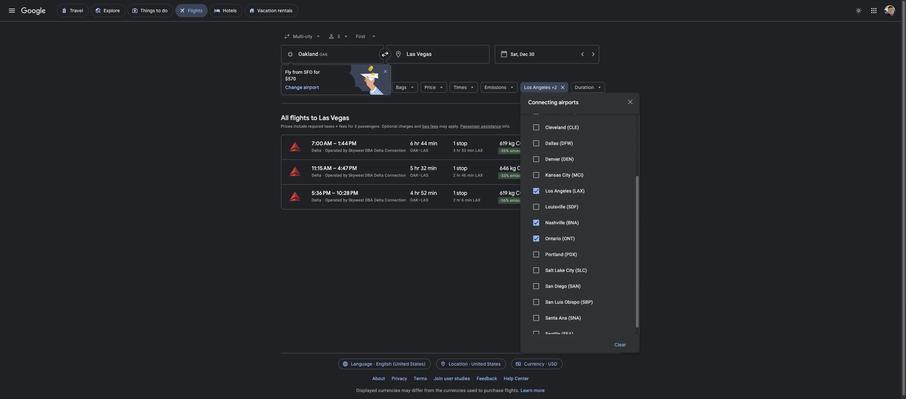 Task type: describe. For each thing, give the bounding box(es) containing it.
angeles for +2
[[533, 85, 551, 91]]

1 horizontal spatial to
[[479, 389, 483, 394]]

denver
[[546, 157, 560, 162]]

user
[[444, 377, 453, 382]]

differ
[[412, 389, 423, 394]]

learn more link
[[521, 389, 545, 394]]

619 for 4 hr 52 min
[[500, 190, 508, 197]]

1 stop flight. element for 6 hr 44 min
[[453, 141, 468, 148]]

all for flights
[[281, 114, 289, 122]]

san for san diego (san)
[[546, 284, 554, 289]]

44
[[421, 141, 427, 147]]

charges
[[399, 124, 413, 129]]

may inside all flights to las vegas prices include required taxes + fees for 3 passengers. optional charges and bag fees may apply. passenger assistance
[[440, 124, 447, 129]]

Arrival time: 1:44 PM. text field
[[338, 141, 357, 147]]

operated for 7:00 am
[[325, 149, 342, 153]]

– right "5:36 pm"
[[332, 190, 335, 197]]

apply.
[[448, 124, 459, 129]]

ontario
[[546, 236, 561, 242]]

santa
[[546, 316, 558, 321]]

join user studies
[[434, 377, 470, 382]]

change airport button
[[285, 84, 331, 91]]

fly
[[285, 70, 291, 75]]

salt lake city (slc)
[[546, 268, 587, 273]]

include
[[294, 124, 307, 129]]

3 inside popup button
[[337, 34, 340, 39]]

619 kg co 2 -36% emissions for 6 hr 44 min
[[500, 141, 529, 154]]

6 hr 44 min oak – las
[[410, 141, 437, 153]]

airlines button
[[358, 80, 389, 95]]

Departure time: 5:36 PM. text field
[[312, 190, 331, 197]]

10:28 pm
[[337, 190, 358, 197]]

1 vertical spatial from
[[424, 389, 435, 394]]

(cle)
[[567, 125, 579, 130]]

only
[[608, 109, 619, 115]]

skywest for 1:44 pm
[[349, 149, 364, 153]]

skywest for 10:28 pm
[[349, 198, 364, 203]]

stops button
[[327, 80, 355, 95]]

leaves oakland international airport at 11:15 am on saturday, december 30 and arrives at harry reid international airport at 4:47 pm on saturday, december 30. element
[[312, 165, 357, 172]]

add flight button
[[281, 69, 319, 80]]

operated by skywest dba delta connection for 4:47 pm
[[325, 173, 406, 178]]

flights
[[290, 114, 309, 122]]

(slc)
[[576, 268, 587, 273]]

los angeles (lax)
[[546, 189, 585, 194]]

denver (den)
[[546, 157, 574, 162]]

english (united states)
[[376, 362, 426, 368]]

change appearance image
[[851, 3, 867, 19]]

operated for 5:36 pm
[[325, 198, 342, 203]]

leaves oakland international airport at 5:36 pm on saturday, december 30 and arrives at harry reid international airport at 10:28 pm on saturday, december 30. element
[[312, 190, 358, 197]]

duration
[[575, 85, 594, 91]]

close image
[[383, 69, 388, 74]]

operated for 11:15 am
[[325, 173, 342, 178]]

santa ana (sna)
[[546, 316, 581, 321]]

currency
[[524, 362, 545, 368]]

times
[[454, 85, 467, 91]]

cleveland
[[546, 125, 566, 130]]

emissions button
[[481, 80, 518, 95]]

total duration 4 hr 52 min. element
[[410, 190, 453, 198]]

vegas
[[331, 114, 349, 122]]

1 stop 2 hr 6 min lax
[[453, 190, 481, 203]]

lax for 6 hr 44 min
[[475, 149, 483, 153]]

terms link
[[411, 374, 431, 385]]

– left "arrival time: 1:44 pm." text field
[[333, 141, 337, 147]]

kg for 6 hr 44 min
[[509, 141, 515, 147]]

entire
[[576, 174, 586, 178]]

loading results progress bar
[[0, 21, 901, 23]]

2 currencies from the left
[[444, 389, 466, 394]]

all filters (1) button
[[281, 80, 325, 95]]

los angeles +2
[[524, 85, 557, 91]]

(dfw)
[[560, 141, 573, 146]]

hr inside 1 stop 2 hr 46 min lax
[[457, 173, 461, 178]]

stop for 6 hr 44 min
[[457, 141, 468, 147]]

los for los angeles +2
[[524, 85, 532, 91]]

52
[[421, 190, 427, 197]]

(pdx)
[[565, 252, 577, 258]]

ontario (ont)
[[546, 236, 575, 242]]

32
[[421, 165, 427, 172]]

add flight
[[289, 71, 311, 77]]

bag
[[422, 124, 429, 129]]

bags
[[396, 85, 407, 91]]

prices
[[281, 124, 293, 129]]

emissions for 6 hr 44 min
[[510, 149, 529, 154]]

operated by skywest dba delta connection for 1:44 pm
[[325, 149, 406, 153]]

for inside all flights to las vegas prices include required taxes + fees for 3 passengers. optional charges and bag fees may apply. passenger assistance
[[348, 124, 354, 129]]

seattle
[[546, 332, 560, 337]]

dba for 5:36 pm – 10:28 pm
[[365, 198, 373, 203]]

$1,795 for $1,795
[[578, 190, 594, 197]]

1 vertical spatial city
[[566, 268, 574, 273]]

connection for 6
[[385, 149, 406, 153]]

by for 1:44 pm
[[343, 149, 348, 153]]

– left 'arrival time: 4:47 pm.' text field
[[333, 165, 336, 172]]

646
[[500, 165, 509, 172]]

11:15 am
[[312, 165, 332, 172]]

assistance
[[481, 124, 501, 129]]

2 fees from the left
[[430, 124, 438, 129]]

all for filters
[[294, 85, 299, 91]]

1 vertical spatial may
[[402, 389, 411, 394]]

Arrival time: 10:28 PM. text field
[[337, 190, 358, 197]]

cleveland (cle)
[[546, 125, 579, 130]]

more
[[534, 389, 545, 394]]

Arrival time: 4:47 PM. text field
[[338, 165, 357, 172]]

(lax)
[[573, 189, 585, 194]]

price button
[[421, 80, 447, 95]]

2 down the -33% emissions in the right of the page
[[524, 192, 527, 198]]

5
[[410, 165, 413, 172]]

(sbp)
[[581, 300, 593, 305]]

salt
[[546, 268, 554, 273]]

(sdf)
[[567, 205, 579, 210]]

1 stop 2 hr 46 min lax
[[453, 165, 483, 178]]

displayed
[[356, 389, 377, 394]]

$1,795 entire trip
[[576, 165, 594, 178]]

portland
[[546, 252, 564, 258]]

11:15 am – 4:47 pm
[[312, 165, 357, 172]]

oak for 4
[[410, 198, 418, 203]]

bags button
[[392, 80, 418, 95]]

obispo
[[565, 300, 580, 305]]

bag fees button
[[422, 124, 438, 129]]

– inside 4 hr 52 min oak – las
[[418, 198, 421, 203]]

5 hr 32 min oak – las
[[410, 165, 437, 178]]

kansas city (mci)
[[546, 173, 584, 178]]

+
[[336, 124, 338, 129]]

oak for 6
[[410, 149, 418, 153]]

usd
[[548, 362, 558, 368]]

states
[[487, 362, 501, 368]]

oak for 5
[[410, 173, 418, 178]]

6 inside 6 hr 44 min oak – las
[[410, 141, 413, 147]]

leaves oakland international airport at 7:00 am on saturday, december 30 and arrives at harry reid international airport at 1:44 pm on saturday, december 30. element
[[312, 141, 357, 147]]

the
[[436, 389, 442, 394]]

co for 6 hr 44 min
[[516, 141, 524, 147]]

layover (1 of 1) is a 3 hr 53 min layover at los angeles international airport in los angeles. element
[[453, 148, 497, 153]]

angeles for (lax)
[[555, 189, 572, 194]]

stop for 4 hr 52 min
[[457, 190, 468, 197]]

– inside "5 hr 32 min oak – las"
[[418, 173, 421, 178]]

airport
[[304, 85, 319, 91]]

lax for 5 hr 32 min
[[475, 173, 483, 178]]

(san)
[[568, 284, 581, 289]]



Task type: locate. For each thing, give the bounding box(es) containing it.
may left differ
[[402, 389, 411, 394]]

connection left 4 hr 52 min oak – las
[[385, 198, 406, 203]]

0 vertical spatial by
[[343, 149, 348, 153]]

skywest down the 1:44 pm
[[349, 149, 364, 153]]

3 button
[[326, 29, 352, 44]]

skywest for 4:47 pm
[[349, 173, 364, 178]]

stop up 46
[[457, 165, 468, 172]]

all up prices
[[281, 114, 289, 122]]

2 vertical spatial emissions
[[510, 199, 529, 203]]

1 1 stop flight. element from the top
[[453, 141, 468, 148]]

stop inside 1 stop 2 hr 46 min lax
[[457, 165, 468, 172]]

min inside "5 hr 32 min oak – las"
[[428, 165, 437, 172]]

currencies down privacy
[[378, 389, 400, 394]]

1 up layover (1 of 1) is a 2 hr 6 min layover at los angeles international airport in los angeles. element
[[453, 190, 455, 197]]

to up required
[[311, 114, 317, 122]]

5:36 pm
[[312, 190, 331, 197]]

for
[[314, 70, 320, 75], [348, 124, 354, 129]]

by down arrival time: 10:28 pm. text field
[[343, 198, 348, 203]]

1 stop flight. element down 46
[[453, 190, 468, 198]]

None search field
[[281, 26, 640, 353]]

3 oak from the top
[[410, 198, 418, 203]]

1 vertical spatial connection
[[385, 173, 406, 178]]

2 - from the top
[[500, 174, 501, 178]]

1 skywest from the top
[[349, 149, 364, 153]]

louisville (sdf)
[[546, 205, 579, 210]]

2 by from the top
[[343, 173, 348, 178]]

0 vertical spatial operated
[[325, 149, 342, 153]]

price
[[425, 85, 436, 91]]

co down the -33% emissions in the right of the page
[[516, 190, 524, 197]]

hr inside 4 hr 52 min oak – las
[[415, 190, 420, 197]]

2 up 646 kg co on the right top of page
[[524, 143, 527, 148]]

0 vertical spatial san
[[546, 284, 554, 289]]

1 619 kg co 2 -36% emissions from the top
[[500, 141, 529, 154]]

las inside 4 hr 52 min oak – las
[[421, 198, 428, 203]]

operated down the leaves oakland international airport at 5:36 pm on saturday, december 30 and arrives at harry reid international airport at 10:28 pm on saturday, december 30. element
[[325, 198, 342, 203]]

619 kg co 2 -36% emissions up 646 kg co on the right top of page
[[500, 141, 529, 154]]

by for 10:28 pm
[[343, 198, 348, 203]]

hr left 53
[[457, 149, 461, 153]]

burbank
[[546, 109, 563, 114]]

las for 32
[[421, 173, 428, 178]]

english
[[376, 362, 392, 368]]

1 vertical spatial las
[[421, 173, 428, 178]]

operated by skywest dba delta connection down the 1:44 pm
[[325, 149, 406, 153]]

hr
[[415, 141, 420, 147], [457, 149, 461, 153], [415, 165, 420, 172], [457, 173, 461, 178], [415, 190, 420, 197], [457, 198, 461, 203]]

1 vertical spatial by
[[343, 173, 348, 178]]

san for san luis obispo (sbp)
[[546, 300, 554, 305]]

619 down 33%
[[500, 190, 508, 197]]

1 las from the top
[[421, 149, 428, 153]]

1 inside 1 stop 3 hr 53 min lax
[[453, 141, 455, 147]]

2 vertical spatial connection
[[385, 198, 406, 203]]

0 vertical spatial 619
[[500, 141, 508, 147]]

1 vertical spatial co
[[517, 165, 526, 172]]

3 connection from the top
[[385, 198, 406, 203]]

to inside all flights to las vegas prices include required taxes + fees for 3 passengers. optional charges and bag fees may apply. passenger assistance
[[311, 114, 317, 122]]

hr left 46
[[457, 173, 461, 178]]

3 operated from the top
[[325, 198, 342, 203]]

min right 46
[[467, 173, 474, 178]]

by down the 1:44 pm
[[343, 149, 348, 153]]

4 hr 52 min oak – las
[[410, 190, 437, 203]]

change
[[285, 85, 303, 91]]

connecting airports
[[528, 99, 579, 106]]

connection down optional
[[385, 149, 406, 153]]

all left "filters"
[[294, 85, 299, 91]]

0 vertical spatial for
[[314, 70, 320, 75]]

2 dba from the top
[[365, 173, 373, 178]]

2 stop from the top
[[457, 165, 468, 172]]

2 619 from the top
[[500, 190, 508, 197]]

7:00 am – 1:44 pm
[[312, 141, 357, 147]]

1 vertical spatial san
[[546, 300, 554, 305]]

2 vertical spatial 1
[[453, 190, 455, 197]]

$570
[[285, 76, 296, 82]]

close dialog image
[[626, 98, 634, 106]]

36% for 4 hr 52 min
[[501, 199, 509, 203]]

trip
[[587, 174, 594, 178]]

lax inside 1 stop 2 hr 46 min lax
[[475, 173, 483, 178]]

2  image from the top
[[323, 198, 324, 203]]

layover (1 of 1) is a 2 hr 46 min layover at los angeles international airport in los angeles. element
[[453, 173, 497, 178]]

min inside 4 hr 52 min oak – las
[[428, 190, 437, 197]]

1 horizontal spatial all
[[294, 85, 299, 91]]

2 inside the 1 stop 2 hr 6 min lax
[[453, 198, 456, 203]]

0 horizontal spatial for
[[314, 70, 320, 75]]

2 vertical spatial skywest
[[349, 198, 364, 203]]

all inside all flights to las vegas prices include required taxes + fees for 3 passengers. optional charges and bag fees may apply. passenger assistance
[[281, 114, 289, 122]]

0 vertical spatial city
[[562, 173, 571, 178]]

0 vertical spatial $1,795
[[578, 165, 594, 172]]

1 stop flight. element up 46
[[453, 165, 468, 173]]

2 operated from the top
[[325, 173, 342, 178]]

Departure text field
[[511, 45, 577, 63]]

1 inside the 1 stop 2 hr 6 min lax
[[453, 190, 455, 197]]

oak inside 4 hr 52 min oak – las
[[410, 198, 418, 203]]

los up connecting
[[524, 85, 532, 91]]

min inside 1 stop 3 hr 53 min lax
[[467, 149, 474, 153]]

3 stop from the top
[[457, 190, 468, 197]]

- down 33%
[[500, 199, 501, 203]]

connection for 5
[[385, 173, 406, 178]]

san left luis
[[546, 300, 554, 305]]

2 connection from the top
[[385, 173, 406, 178]]

displayed currencies may differ from the currencies used to purchase flights. learn more
[[356, 389, 545, 394]]

angeles inside los angeles +2 popup button
[[533, 85, 551, 91]]

stop for 5 hr 32 min
[[457, 165, 468, 172]]

stop
[[457, 141, 468, 147], [457, 165, 468, 172], [457, 190, 468, 197]]

0 vertical spatial emissions
[[510, 149, 529, 154]]

operated by skywest dba delta connection
[[325, 149, 406, 153], [325, 173, 406, 178], [325, 198, 406, 203]]

fees right +
[[339, 124, 347, 129]]

3 by from the top
[[343, 198, 348, 203]]

co up the -33% emissions in the right of the page
[[517, 165, 526, 172]]

1 horizontal spatial may
[[440, 124, 447, 129]]

1 san from the top
[[546, 284, 554, 289]]

purchase
[[484, 389, 504, 394]]

– down 32
[[418, 173, 421, 178]]

lax for 4 hr 52 min
[[473, 198, 481, 203]]

dba
[[365, 149, 373, 153], [365, 173, 373, 178], [365, 198, 373, 203]]

0 vertical spatial lax
[[475, 149, 483, 153]]

kg for 4 hr 52 min
[[509, 190, 515, 197]]

2 vertical spatial operated by skywest dba delta connection
[[325, 198, 406, 203]]

connection left "5 hr 32 min oak – las"
[[385, 173, 406, 178]]

619 kg co 2 -36% emissions down the -33% emissions in the right of the page
[[500, 190, 529, 203]]

location
[[449, 362, 468, 368]]

operated
[[325, 149, 342, 153], [325, 173, 342, 178], [325, 198, 342, 203]]

for down vegas
[[348, 124, 354, 129]]

1 619 from the top
[[500, 141, 508, 147]]

0 vertical spatial connection
[[385, 149, 406, 153]]

2 vertical spatial kg
[[509, 190, 515, 197]]

1 vertical spatial 619
[[500, 190, 508, 197]]

1 vertical spatial 3
[[355, 124, 357, 129]]

1 for 4 hr 52 min
[[453, 190, 455, 197]]

3 emissions from the top
[[510, 199, 529, 203]]

swap origin and destination. image
[[381, 50, 389, 58]]

hr inside the 1 stop 2 hr 6 min lax
[[457, 198, 461, 203]]

1 vertical spatial kg
[[510, 165, 516, 172]]

all
[[294, 85, 299, 91], [281, 114, 289, 122]]

operated by skywest dba delta connection down arrival time: 10:28 pm. text field
[[325, 198, 406, 203]]

none search field containing connecting airports
[[281, 26, 640, 353]]

0 vertical spatial 36%
[[501, 149, 509, 154]]

1 emissions from the top
[[510, 149, 529, 154]]

emissions down the -33% emissions in the right of the page
[[510, 199, 529, 203]]

1 vertical spatial -
[[500, 174, 501, 178]]

1 dba from the top
[[365, 149, 373, 153]]

1 vertical spatial angeles
[[555, 189, 572, 194]]

from
[[293, 70, 303, 75], [424, 389, 435, 394]]

0 vertical spatial may
[[440, 124, 447, 129]]

nashville
[[546, 220, 565, 226]]

1 vertical spatial emissions
[[510, 174, 529, 178]]

oak down 4
[[410, 198, 418, 203]]

0 vertical spatial 3
[[337, 34, 340, 39]]

1 operated by skywest dba delta connection from the top
[[325, 149, 406, 153]]

stop inside the 1 stop 2 hr 6 min lax
[[457, 190, 468, 197]]

0 horizontal spatial currencies
[[378, 389, 400, 394]]

 image for 5:36 pm
[[323, 198, 324, 203]]

2 vertical spatial 1 stop flight. element
[[453, 190, 468, 198]]

los for los angeles (lax)
[[546, 189, 553, 194]]

1 oak from the top
[[410, 149, 418, 153]]

 image down 11:15 am text box
[[323, 173, 324, 178]]

taxes
[[325, 124, 335, 129]]

san diego (san)
[[546, 284, 581, 289]]

1 36% from the top
[[501, 149, 509, 154]]

1 horizontal spatial 6
[[462, 198, 464, 203]]

clear button
[[607, 337, 634, 353]]

angeles left (lax) on the right of the page
[[555, 189, 572, 194]]

required
[[308, 124, 324, 129]]

3 operated by skywest dba delta connection from the top
[[325, 198, 406, 203]]

2 vertical spatial operated
[[325, 198, 342, 203]]

1 horizontal spatial 3
[[355, 124, 357, 129]]

Departure time: 11:15 AM. text field
[[312, 165, 332, 172]]

1 vertical spatial to
[[479, 389, 483, 394]]

1  image from the top
[[323, 173, 324, 178]]

from inside fly from sfo for $570 change airport
[[293, 70, 303, 75]]

lake
[[555, 268, 565, 273]]

6 down 46
[[462, 198, 464, 203]]

co up 646 kg co on the right top of page
[[516, 141, 524, 147]]

passenger
[[460, 124, 480, 129]]

(united
[[393, 362, 409, 368]]

fees right bag
[[430, 124, 438, 129]]

las inside "5 hr 32 min oak – las"
[[421, 173, 428, 178]]

1 vertical spatial 1 stop flight. element
[[453, 165, 468, 173]]

 image
[[323, 173, 324, 178], [323, 198, 324, 203]]

delta
[[312, 149, 321, 153], [374, 149, 384, 153], [312, 173, 321, 178], [374, 173, 384, 178], [312, 198, 321, 203], [374, 198, 384, 203]]

2 oak from the top
[[410, 173, 418, 178]]

0 vertical spatial operated by skywest dba delta connection
[[325, 149, 406, 153]]

1 up layover (1 of 1) is a 2 hr 46 min layover at los angeles international airport in los angeles. element
[[453, 165, 455, 172]]

53
[[462, 149, 466, 153]]

 image
[[323, 149, 324, 153]]

2 vertical spatial co
[[516, 190, 524, 197]]

1 vertical spatial $1,795
[[578, 190, 594, 197]]

1 stop from the top
[[457, 141, 468, 147]]

kg up 646 kg co on the right top of page
[[509, 141, 515, 147]]

None field
[[281, 30, 324, 42], [353, 30, 380, 42], [281, 30, 324, 42], [353, 30, 380, 42]]

lax inside the 1 stop 2 hr 6 min lax
[[473, 198, 481, 203]]

main menu image
[[8, 7, 16, 15]]

0 vertical spatial 619 kg co 2 -36% emissions
[[500, 141, 529, 154]]

for inside fly from sfo for $570 change airport
[[314, 70, 320, 75]]

oak
[[410, 149, 418, 153], [410, 173, 418, 178], [410, 198, 418, 203]]

0 horizontal spatial fees
[[339, 124, 347, 129]]

stop inside 1 stop 3 hr 53 min lax
[[457, 141, 468, 147]]

filters
[[300, 85, 313, 91]]

2 emissions from the top
[[510, 174, 529, 178]]

619 for 6 hr 44 min
[[500, 141, 508, 147]]

2 vertical spatial lax
[[473, 198, 481, 203]]

1 connection from the top
[[385, 149, 406, 153]]

(bur)
[[564, 109, 577, 114]]

1 stop 3 hr 53 min lax
[[453, 141, 483, 153]]

7:00 am
[[312, 141, 332, 147]]

1 for 5 hr 32 min
[[453, 165, 455, 172]]

0 vertical spatial skywest
[[349, 149, 364, 153]]

hr right 5
[[415, 165, 420, 172]]

2 vertical spatial 3
[[453, 149, 456, 153]]

1 horizontal spatial for
[[348, 124, 354, 129]]

1 stop flight. element for 4 hr 52 min
[[453, 190, 468, 198]]

0 vertical spatial 6
[[410, 141, 413, 147]]

1 vertical spatial for
[[348, 124, 354, 129]]

(sea)
[[562, 332, 574, 337]]

1 vertical spatial los
[[546, 189, 553, 194]]

help center link
[[501, 374, 532, 385]]

1 vertical spatial operated by skywest dba delta connection
[[325, 173, 406, 178]]

las down 44
[[421, 149, 428, 153]]

kansas
[[546, 173, 561, 178]]

san left diego
[[546, 284, 554, 289]]

0 vertical spatial 1 stop flight. element
[[453, 141, 468, 148]]

about link
[[369, 374, 388, 385]]

las down 32
[[421, 173, 428, 178]]

1 - from the top
[[500, 149, 501, 154]]

$1,795 for $1,795 entire trip
[[578, 165, 594, 172]]

1 vertical spatial operated
[[325, 173, 342, 178]]

3 inside all flights to las vegas prices include required taxes + fees for 3 passengers. optional charges and bag fees may apply. passenger assistance
[[355, 124, 357, 129]]

los angeles +2 button
[[520, 80, 568, 95]]

1 down the apply.
[[453, 141, 455, 147]]

hr left 44
[[415, 141, 420, 147]]

stops
[[331, 85, 344, 91]]

2 operated by skywest dba delta connection from the top
[[325, 173, 406, 178]]

burbank (bur)
[[546, 109, 577, 114]]

terms
[[414, 377, 427, 382]]

hr inside "5 hr 32 min oak – las"
[[415, 165, 420, 172]]

operated by skywest dba delta connection down 'arrival time: 4:47 pm.' text field
[[325, 173, 406, 178]]

2 1 stop flight. element from the top
[[453, 165, 468, 173]]

times button
[[450, 80, 478, 95]]

0 vertical spatial oak
[[410, 149, 418, 153]]

city right 'lake'
[[566, 268, 574, 273]]

las for 52
[[421, 198, 428, 203]]

2 skywest from the top
[[349, 173, 364, 178]]

36% for 6 hr 44 min
[[501, 149, 509, 154]]

las for 44
[[421, 149, 428, 153]]

help
[[504, 377, 514, 382]]

1 vertical spatial 619 kg co 2 -36% emissions
[[500, 190, 529, 203]]

hr inside 1 stop 3 hr 53 min lax
[[457, 149, 461, 153]]

0 vertical spatial 1
[[453, 141, 455, 147]]

- for 6 hr 44 min
[[500, 149, 501, 154]]

36% up the 646
[[501, 149, 509, 154]]

0 horizontal spatial all
[[281, 114, 289, 122]]

oak up 5
[[410, 149, 418, 153]]

1 vertical spatial 6
[[462, 198, 464, 203]]

6 inside the 1 stop 2 hr 6 min lax
[[462, 198, 464, 203]]

2 619 kg co 2 -36% emissions from the top
[[500, 190, 529, 203]]

(ont)
[[562, 236, 575, 242]]

emissions for 4 hr 52 min
[[510, 199, 529, 203]]

san
[[546, 284, 554, 289], [546, 300, 554, 305]]

angeles left +2
[[533, 85, 551, 91]]

1 horizontal spatial from
[[424, 389, 435, 394]]

– inside 6 hr 44 min oak – las
[[418, 149, 421, 153]]

emissions
[[485, 85, 506, 91]]

2 left 46
[[453, 173, 456, 178]]

by for 4:47 pm
[[343, 173, 348, 178]]

kg up the -33% emissions in the right of the page
[[510, 165, 516, 172]]

hr right 4
[[415, 190, 420, 197]]

3 inside 1 stop 3 hr 53 min lax
[[453, 149, 456, 153]]

2 vertical spatial stop
[[457, 190, 468, 197]]

1 stop flight. element for 5 hr 32 min
[[453, 165, 468, 173]]

2 down total duration 4 hr 52 min. element
[[453, 198, 456, 203]]

dallas (dfw)
[[546, 141, 573, 146]]

(1)
[[314, 85, 319, 91]]

$1,795 up trip
[[578, 165, 594, 172]]

kg down the -33% emissions in the right of the page
[[509, 190, 515, 197]]

about
[[372, 377, 385, 382]]

2 1 from the top
[[453, 165, 455, 172]]

2 san from the top
[[546, 300, 554, 305]]

6
[[410, 141, 413, 147], [462, 198, 464, 203]]

0 vertical spatial los
[[524, 85, 532, 91]]

hr down layover (1 of 1) is a 2 hr 46 min layover at los angeles international airport in los angeles. element
[[457, 198, 461, 203]]

min right 32
[[428, 165, 437, 172]]

1 stop flight. element up 53
[[453, 141, 468, 148]]

co
[[516, 141, 524, 147], [517, 165, 526, 172], [516, 190, 524, 197]]

1 vertical spatial dba
[[365, 173, 373, 178]]

619 down assistance
[[500, 141, 508, 147]]

oak inside "5 hr 32 min oak – las"
[[410, 173, 418, 178]]

2 vertical spatial dba
[[365, 198, 373, 203]]

lax right 53
[[475, 149, 483, 153]]

lax inside 1 stop 3 hr 53 min lax
[[475, 149, 483, 153]]

stop up layover (1 of 1) is a 2 hr 6 min layover at los angeles international airport in los angeles. element
[[457, 190, 468, 197]]

to right "used" on the bottom right of the page
[[479, 389, 483, 394]]

0 vertical spatial to
[[311, 114, 317, 122]]

36% down 33%
[[501, 199, 509, 203]]

airports
[[559, 99, 579, 106]]

emissions down 646 kg co on the right top of page
[[510, 174, 529, 178]]

sfo
[[304, 70, 313, 75]]

by down 4:47 pm
[[343, 173, 348, 178]]

$1,795
[[578, 165, 594, 172], [578, 190, 594, 197]]

skywest down arrival time: 10:28 pm. text field
[[349, 198, 364, 203]]

min right 52 in the top left of the page
[[428, 190, 437, 197]]

connection for 4
[[385, 198, 406, 203]]

– down total duration 4 hr 52 min. element
[[418, 198, 421, 203]]

Departure time: 7:00 AM. text field
[[312, 141, 332, 147]]

fly from sfo for $570 change airport
[[285, 70, 320, 91]]

passenger assistance button
[[460, 124, 501, 129]]

privacy link
[[388, 374, 411, 385]]

2 $1,795 from the top
[[578, 190, 594, 197]]

None text field
[[281, 45, 384, 64], [387, 45, 490, 64], [281, 45, 384, 64], [387, 45, 490, 64]]

0 vertical spatial all
[[294, 85, 299, 91]]

0 vertical spatial from
[[293, 70, 303, 75]]

1 horizontal spatial fees
[[430, 124, 438, 129]]

angeles
[[533, 85, 551, 91], [555, 189, 572, 194]]

0 horizontal spatial los
[[524, 85, 532, 91]]

1 vertical spatial stop
[[457, 165, 468, 172]]

1 vertical spatial 36%
[[501, 199, 509, 203]]

1 horizontal spatial currencies
[[444, 389, 466, 394]]

1 operated from the top
[[325, 149, 342, 153]]

1 vertical spatial  image
[[323, 198, 324, 203]]

city left (mci)
[[562, 173, 571, 178]]

for right sfo on the top of page
[[314, 70, 320, 75]]

$1,795 down trip
[[578, 190, 594, 197]]

– down 44
[[418, 149, 421, 153]]

3 las from the top
[[421, 198, 428, 203]]

lax down layover (1 of 1) is a 2 hr 46 min layover at los angeles international airport in los angeles. element
[[473, 198, 481, 203]]

1 $1,795 from the top
[[578, 165, 594, 172]]

language
[[351, 362, 373, 368]]

stop up 53
[[457, 141, 468, 147]]

- up the 646
[[500, 149, 501, 154]]

3 dba from the top
[[365, 198, 373, 203]]

hr inside 6 hr 44 min oak – las
[[415, 141, 420, 147]]

operated down 7:00 am – 1:44 pm
[[325, 149, 342, 153]]

1 horizontal spatial los
[[546, 189, 553, 194]]

operated down leaves oakland international airport at 11:15 am on saturday, december 30 and arrives at harry reid international airport at 4:47 pm on saturday, december 30. element
[[325, 173, 342, 178]]

0 vertical spatial  image
[[323, 173, 324, 178]]

min down 46
[[465, 198, 472, 203]]

min right 44
[[429, 141, 437, 147]]

2 las from the top
[[421, 173, 428, 178]]

0 horizontal spatial from
[[293, 70, 303, 75]]

0 horizontal spatial to
[[311, 114, 317, 122]]

oak down 5
[[410, 173, 418, 178]]

619 kg co 2 -36% emissions for 4 hr 52 min
[[500, 190, 529, 203]]

0 horizontal spatial 6
[[410, 141, 413, 147]]

co for 4 hr 52 min
[[516, 190, 524, 197]]

2 vertical spatial las
[[421, 198, 428, 203]]

all inside button
[[294, 85, 299, 91]]

$1,795 inside the '$1,795 entire trip'
[[578, 165, 594, 172]]

1 vertical spatial skywest
[[349, 173, 364, 178]]

min inside 1 stop 2 hr 46 min lax
[[467, 173, 474, 178]]

join user studies link
[[431, 374, 474, 385]]

1 inside 1 stop 2 hr 46 min lax
[[453, 165, 455, 172]]

1 currencies from the left
[[378, 389, 400, 394]]

emissions up 646 kg co on the right top of page
[[510, 149, 529, 154]]

dba for 7:00 am – 1:44 pm
[[365, 149, 373, 153]]

1 vertical spatial lax
[[475, 173, 483, 178]]

3 - from the top
[[500, 199, 501, 203]]

may
[[440, 124, 447, 129], [402, 389, 411, 394]]

dallas
[[546, 141, 559, 146]]

0 horizontal spatial angeles
[[533, 85, 551, 91]]

las inside 6 hr 44 min oak – las
[[421, 149, 428, 153]]

dba for 11:15 am – 4:47 pm
[[365, 173, 373, 178]]

1 1 from the top
[[453, 141, 455, 147]]

louisville
[[546, 205, 566, 210]]

1 by from the top
[[343, 149, 348, 153]]

may left the apply.
[[440, 124, 447, 129]]

los inside popup button
[[524, 85, 532, 91]]

46
[[462, 173, 466, 178]]

emissions
[[510, 149, 529, 154], [510, 174, 529, 178], [510, 199, 529, 203]]

learn
[[521, 389, 533, 394]]

1 vertical spatial all
[[281, 114, 289, 122]]

min right 53
[[467, 149, 474, 153]]

connecting
[[528, 99, 558, 106]]

6 left 44
[[410, 141, 413, 147]]

oak inside 6 hr 44 min oak – las
[[410, 149, 418, 153]]

- down the 646
[[500, 174, 501, 178]]

1 fees from the left
[[339, 124, 347, 129]]

 image for 11:15 am
[[323, 173, 324, 178]]

0 vertical spatial co
[[516, 141, 524, 147]]

- for 4 hr 52 min
[[500, 199, 501, 203]]

layover (1 of 1) is a 2 hr 6 min layover at los angeles international airport in los angeles. element
[[453, 198, 497, 203]]

operated by skywest dba delta connection for 10:28 pm
[[325, 198, 406, 203]]

min inside 6 hr 44 min oak – las
[[429, 141, 437, 147]]

min inside the 1 stop 2 hr 6 min lax
[[465, 198, 472, 203]]

skywest down 'arrival time: 4:47 pm.' text field
[[349, 173, 364, 178]]

privacy
[[392, 377, 407, 382]]

(mci)
[[572, 173, 584, 178]]

1 vertical spatial oak
[[410, 173, 418, 178]]

0 vertical spatial kg
[[509, 141, 515, 147]]

2 vertical spatial by
[[343, 198, 348, 203]]

currencies down 'join user studies'
[[444, 389, 466, 394]]

3 1 from the top
[[453, 190, 455, 197]]

clear
[[615, 342, 626, 348]]

united
[[472, 362, 486, 368]]

0 vertical spatial dba
[[365, 149, 373, 153]]

1795 US dollars text field
[[578, 190, 594, 197]]

total duration 6 hr 44 min. element
[[410, 141, 453, 148]]

0 vertical spatial las
[[421, 149, 428, 153]]

los down kansas at the top of the page
[[546, 189, 553, 194]]

1 for 6 hr 44 min
[[453, 141, 455, 147]]

2 inside 1 stop 2 hr 46 min lax
[[453, 173, 456, 178]]

3 skywest from the top
[[349, 198, 364, 203]]

0 horizontal spatial 3
[[337, 34, 340, 39]]

2 vertical spatial -
[[500, 199, 501, 203]]

total duration 5 hr 32 min. element
[[410, 165, 453, 173]]

0 vertical spatial -
[[500, 149, 501, 154]]

0 vertical spatial stop
[[457, 141, 468, 147]]

2 horizontal spatial 3
[[453, 149, 456, 153]]

3 1 stop flight. element from the top
[[453, 190, 468, 198]]

las down 52 in the top left of the page
[[421, 198, 428, 203]]

1 horizontal spatial angeles
[[555, 189, 572, 194]]

all flights to las vegas prices include required taxes + fees for 3 passengers. optional charges and bag fees may apply. passenger assistance
[[281, 114, 501, 129]]

(sna)
[[569, 316, 581, 321]]

lax right 46
[[475, 173, 483, 178]]

only button
[[601, 104, 627, 120]]

2 36% from the top
[[501, 199, 509, 203]]

 image down 5:36 pm text field
[[323, 198, 324, 203]]

1 stop flight. element
[[453, 141, 468, 148], [453, 165, 468, 173], [453, 190, 468, 198]]



Task type: vqa. For each thing, say whether or not it's contained in the screenshot.
3 popup button
yes



